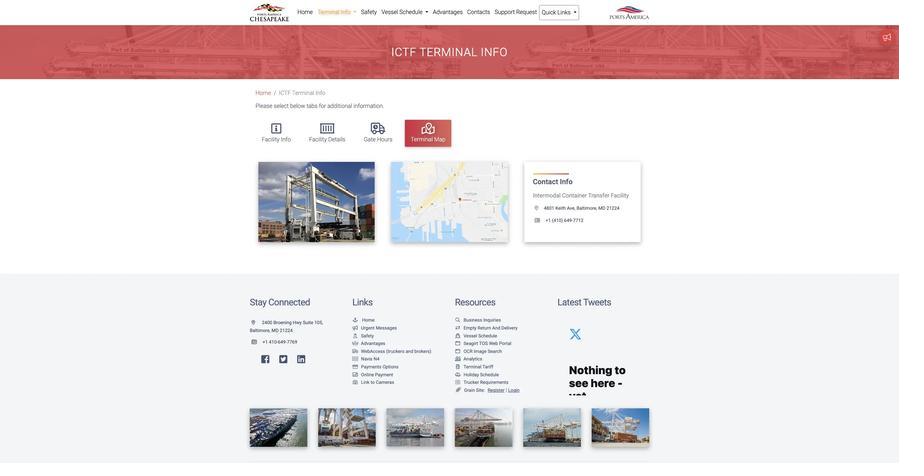 Task type: locate. For each thing, give the bounding box(es) containing it.
4801 keith ave, baltimore, md 21224
[[544, 205, 620, 211]]

online payment
[[361, 372, 393, 378]]

broening
[[274, 320, 292, 326]]

md inside 2400 broening hwy suite 105, baltimore, md 21224
[[272, 328, 279, 333]]

terminal
[[318, 9, 340, 15], [420, 45, 478, 59], [292, 90, 314, 97], [411, 136, 433, 143], [464, 364, 482, 370]]

1 vertical spatial home
[[256, 90, 271, 97]]

+1 for +1 410-649-7769
[[263, 339, 268, 345]]

0 vertical spatial phone office image
[[535, 218, 546, 223]]

1 horizontal spatial facility
[[309, 136, 327, 143]]

4801 keith ave, baltimore, md 21224 link
[[533, 205, 620, 211]]

link
[[361, 380, 370, 385]]

1 horizontal spatial to
[[371, 380, 375, 385]]

0 vertical spatial home
[[298, 9, 313, 15]]

phone office image inside +1 (410) 649-7712 link
[[535, 218, 546, 223]]

1 horizontal spatial md
[[599, 205, 606, 211]]

analytics
[[464, 357, 483, 362]]

info for facility info
[[281, 136, 291, 143]]

transfer
[[588, 192, 610, 199]]

0 horizontal spatial 21224
[[280, 328, 293, 333]]

home link
[[295, 5, 315, 19], [256, 90, 271, 97], [352, 318, 375, 323]]

0 horizontal spatial +1
[[263, 339, 268, 345]]

navis n4 link
[[352, 357, 380, 362]]

1 vertical spatial 649-
[[278, 339, 287, 345]]

1 vertical spatial schedule
[[478, 333, 497, 339]]

1 vertical spatial 21224
[[280, 328, 293, 333]]

0 vertical spatial safety link
[[359, 5, 379, 19]]

terminal for terminal tariff
[[464, 364, 482, 370]]

to for link
[[371, 380, 375, 385]]

1 vertical spatial baltimore,
[[250, 328, 271, 333]]

1 horizontal spatial vessel schedule
[[464, 333, 497, 339]]

baltimore, down map marker alt icon
[[250, 328, 271, 333]]

2 horizontal spatial facility
[[611, 192, 629, 199]]

1 horizontal spatial home
[[298, 9, 313, 15]]

and
[[492, 325, 501, 331]]

0 vertical spatial ictf terminal info
[[391, 45, 508, 59]]

search plus image
[[331, 199, 338, 204]]

search image
[[455, 318, 461, 323]]

credit card image
[[352, 365, 358, 370]]

click to zoom
[[296, 199, 331, 205]]

credit card front image
[[352, 373, 358, 377]]

649- right (410) at the top
[[564, 218, 573, 223]]

online
[[361, 372, 374, 378]]

advantages left contacts
[[433, 9, 463, 15]]

1 horizontal spatial phone office image
[[535, 218, 546, 223]]

0 horizontal spatial baltimore,
[[250, 328, 271, 333]]

2 horizontal spatial home link
[[352, 318, 375, 323]]

4801
[[544, 205, 554, 211]]

phone office image inside +1 410-649-7769 link
[[252, 340, 263, 345]]

md
[[599, 205, 606, 211], [272, 328, 279, 333]]

phone office image down map marker alt image on the top of the page
[[535, 218, 546, 223]]

container storage image
[[352, 357, 358, 362]]

empty return and delivery
[[464, 325, 518, 331]]

trucker requirements
[[464, 380, 509, 385]]

web
[[489, 341, 498, 346]]

2400
[[262, 320, 272, 326]]

please select below tabs for additional information.
[[256, 103, 384, 110]]

anchor image
[[352, 318, 358, 323]]

empty
[[464, 325, 477, 331]]

directions
[[438, 199, 464, 205]]

stay connected
[[250, 297, 310, 308]]

1 horizontal spatial vessel
[[464, 333, 477, 339]]

gate hours link
[[358, 120, 398, 147]]

1 horizontal spatial +1
[[546, 218, 551, 223]]

links right quick
[[558, 9, 571, 16]]

1 horizontal spatial home link
[[295, 5, 315, 19]]

1 vertical spatial safety
[[361, 333, 374, 339]]

baltimore,
[[577, 205, 597, 211], [250, 328, 271, 333]]

urgent
[[361, 325, 375, 331]]

+1 (410) 649-7712 link
[[533, 218, 584, 223]]

payments
[[361, 364, 382, 370]]

facility right transfer
[[611, 192, 629, 199]]

1 vertical spatial md
[[272, 328, 279, 333]]

click to zoom button
[[283, 194, 350, 210]]

ocr
[[464, 349, 473, 354]]

holiday schedule
[[464, 372, 499, 378]]

webaccess (truckers and brokers) link
[[352, 349, 432, 354]]

terminal for terminal map
[[411, 136, 433, 143]]

(truckers
[[386, 349, 405, 354]]

0 vertical spatial 649-
[[564, 218, 573, 223]]

requirements
[[480, 380, 509, 385]]

for
[[319, 103, 326, 110]]

ictf terminal info
[[391, 45, 508, 59], [279, 90, 325, 97]]

1 vertical spatial safety link
[[352, 333, 374, 339]]

link to cameras
[[361, 380, 394, 385]]

facility
[[262, 136, 280, 143], [309, 136, 327, 143], [611, 192, 629, 199]]

1 safety from the top
[[361, 9, 377, 15]]

home left terminal info
[[298, 9, 313, 15]]

+1 for +1 (410) 649-7712
[[546, 218, 551, 223]]

facility info link
[[256, 120, 297, 147]]

latest
[[558, 297, 582, 308]]

1 vertical spatial advantages
[[361, 341, 385, 346]]

login
[[508, 388, 520, 393]]

105,
[[314, 320, 323, 326]]

safety link right terminal info
[[359, 5, 379, 19]]

0 vertical spatial 21224
[[607, 205, 620, 211]]

facility left details
[[309, 136, 327, 143]]

ship image
[[455, 334, 461, 339]]

0 vertical spatial safety
[[361, 9, 377, 15]]

hwy
[[293, 320, 302, 326]]

0 horizontal spatial md
[[272, 328, 279, 333]]

baltimore, inside 2400 broening hwy suite 105, baltimore, md 21224
[[250, 328, 271, 333]]

trucker
[[464, 380, 479, 385]]

navis n4
[[361, 357, 380, 362]]

cameras
[[376, 380, 394, 385]]

2 vertical spatial home link
[[352, 318, 375, 323]]

phone office image left 410-
[[252, 340, 263, 345]]

bullhorn image
[[352, 326, 358, 331]]

649- down 2400 broening hwy suite 105, baltimore, md 21224
[[278, 339, 287, 345]]

md down broening
[[272, 328, 279, 333]]

map marker alt image
[[535, 206, 544, 211]]

home link up urgent
[[352, 318, 375, 323]]

gate
[[364, 136, 376, 143]]

0 horizontal spatial links
[[352, 297, 373, 308]]

0 horizontal spatial home
[[256, 90, 271, 97]]

1 vertical spatial phone office image
[[252, 340, 263, 345]]

21224 down transfer
[[607, 205, 620, 211]]

user hard hat image
[[352, 334, 358, 339]]

2 horizontal spatial home
[[362, 318, 375, 323]]

safety right terminal info link
[[361, 9, 377, 15]]

md down transfer
[[599, 205, 606, 211]]

payments options link
[[352, 364, 399, 370]]

grain site: register | login
[[464, 387, 520, 393]]

select
[[274, 103, 289, 110]]

1 horizontal spatial advantages link
[[431, 5, 465, 19]]

tweets
[[583, 297, 611, 308]]

home
[[298, 9, 313, 15], [256, 90, 271, 97], [362, 318, 375, 323]]

21224 down broening
[[280, 328, 293, 333]]

+1 (410) 649-7712
[[546, 218, 584, 223]]

advantages up webaccess
[[361, 341, 385, 346]]

to right click
[[310, 199, 316, 205]]

1 vertical spatial to
[[371, 380, 375, 385]]

terminal map link
[[405, 120, 451, 147]]

0 vertical spatial home link
[[295, 5, 315, 19]]

0 vertical spatial vessel schedule
[[382, 9, 424, 15]]

0 horizontal spatial facility
[[262, 136, 280, 143]]

2 vertical spatial schedule
[[480, 372, 499, 378]]

0 horizontal spatial 649-
[[278, 339, 287, 345]]

details
[[328, 136, 346, 143]]

exchange image
[[455, 326, 461, 331]]

1 vertical spatial ictf
[[279, 90, 291, 97]]

0 horizontal spatial home link
[[256, 90, 271, 97]]

1 horizontal spatial 649-
[[564, 218, 573, 223]]

advantages link
[[431, 5, 465, 19], [352, 341, 385, 346]]

camera image
[[352, 381, 358, 385]]

home up urgent
[[362, 318, 375, 323]]

register link
[[486, 388, 505, 393]]

1 vertical spatial vessel schedule link
[[455, 333, 497, 339]]

1 vertical spatial advantages link
[[352, 341, 385, 346]]

+1 410-649-7769
[[263, 339, 297, 345]]

0 horizontal spatial vessel
[[382, 9, 398, 15]]

info for contact info
[[560, 177, 573, 186]]

search
[[488, 349, 502, 354]]

0 horizontal spatial ictf terminal info
[[279, 90, 325, 97]]

advantages link up webaccess
[[352, 341, 385, 346]]

1 horizontal spatial ictf terminal info
[[391, 45, 508, 59]]

0 vertical spatial +1
[[546, 218, 551, 223]]

advantages link left contacts
[[431, 5, 465, 19]]

0 horizontal spatial ictf
[[279, 90, 291, 97]]

1 vertical spatial links
[[352, 297, 373, 308]]

twitter square image
[[279, 355, 287, 364]]

0 vertical spatial links
[[558, 9, 571, 16]]

safety link down urgent
[[352, 333, 374, 339]]

safety down urgent
[[361, 333, 374, 339]]

home link up please
[[256, 90, 271, 97]]

home link left terminal info
[[295, 5, 315, 19]]

vessel schedule
[[382, 9, 424, 15], [464, 333, 497, 339]]

home up please
[[256, 90, 271, 97]]

login link
[[508, 388, 520, 393]]

0 vertical spatial baltimore,
[[577, 205, 597, 211]]

1 horizontal spatial 21224
[[607, 205, 620, 211]]

ave,
[[567, 205, 576, 211]]

0 vertical spatial to
[[310, 199, 316, 205]]

truck container image
[[352, 350, 358, 354]]

0 horizontal spatial to
[[310, 199, 316, 205]]

schedule
[[400, 9, 423, 15], [478, 333, 497, 339], [480, 372, 499, 378]]

+1 left (410) at the top
[[546, 218, 551, 223]]

0 vertical spatial vessel schedule link
[[379, 5, 431, 19]]

map marker alt image
[[252, 321, 261, 326]]

ocr image search link
[[455, 349, 502, 354]]

0 horizontal spatial phone office image
[[252, 340, 263, 345]]

1 horizontal spatial vessel schedule link
[[455, 333, 497, 339]]

7769
[[287, 339, 297, 345]]

ictf
[[391, 45, 417, 59], [279, 90, 291, 97]]

advantages
[[433, 9, 463, 15], [361, 341, 385, 346]]

baltimore, down intermodal container transfer facility
[[577, 205, 597, 211]]

business inquiries
[[464, 318, 501, 323]]

0 vertical spatial advantages
[[433, 9, 463, 15]]

links up anchor image
[[352, 297, 373, 308]]

analytics link
[[455, 357, 483, 362]]

container
[[562, 192, 587, 199]]

holiday schedule link
[[455, 372, 499, 378]]

phone office image
[[535, 218, 546, 223], [252, 340, 263, 345]]

to right 'link'
[[371, 380, 375, 385]]

1 vertical spatial +1
[[263, 339, 268, 345]]

+1 left 410-
[[263, 339, 268, 345]]

facility down please
[[262, 136, 280, 143]]

to inside button
[[310, 199, 316, 205]]

tab list
[[253, 116, 650, 150]]

1 horizontal spatial ictf
[[391, 45, 417, 59]]

quick
[[542, 9, 556, 16]]



Task type: describe. For each thing, give the bounding box(es) containing it.
1 vertical spatial ictf terminal info
[[279, 90, 325, 97]]

649- for 7712
[[564, 218, 573, 223]]

support
[[495, 9, 515, 15]]

1 vertical spatial home link
[[256, 90, 271, 97]]

tariff
[[483, 364, 494, 370]]

analytics image
[[455, 357, 461, 362]]

phone office image for +1 410-649-7769
[[252, 340, 263, 345]]

schedule for "vessel schedule" link to the right
[[478, 333, 497, 339]]

information.
[[354, 103, 384, 110]]

urgent messages
[[361, 325, 397, 331]]

register
[[488, 388, 505, 393]]

phone office image for +1 (410) 649-7712
[[535, 218, 546, 223]]

info for terminal info
[[341, 9, 351, 15]]

0 vertical spatial advantages link
[[431, 5, 465, 19]]

terminal for terminal info
[[318, 9, 340, 15]]

click
[[296, 199, 309, 205]]

to for click
[[310, 199, 316, 205]]

suite
[[303, 320, 313, 326]]

wheat image
[[455, 388, 462, 393]]

2400 broening hwy suite 105, baltimore, md 21224 link
[[250, 320, 323, 333]]

get directions link
[[416, 194, 484, 210]]

support request
[[495, 9, 537, 15]]

1 horizontal spatial advantages
[[433, 9, 463, 15]]

tabs
[[307, 103, 318, 110]]

21224 inside 2400 broening hwy suite 105, baltimore, md 21224
[[280, 328, 293, 333]]

tab list containing facility info
[[253, 116, 650, 150]]

1 horizontal spatial baltimore,
[[577, 205, 597, 211]]

browser image
[[455, 342, 461, 346]]

(410)
[[552, 218, 563, 223]]

zoom
[[317, 199, 330, 205]]

facility details
[[309, 136, 346, 143]]

contacts
[[467, 9, 490, 15]]

|
[[506, 387, 507, 393]]

list alt image
[[455, 381, 461, 385]]

facebook square image
[[261, 355, 269, 364]]

0 horizontal spatial advantages
[[361, 341, 385, 346]]

facility details link
[[304, 120, 351, 147]]

facility for facility info
[[262, 136, 280, 143]]

messages
[[376, 325, 397, 331]]

navis
[[361, 357, 373, 362]]

home link for "urgent messages" "link" at the left bottom
[[352, 318, 375, 323]]

safety link for "urgent messages" "link" at the left bottom
[[352, 333, 374, 339]]

quick links link
[[539, 5, 579, 20]]

2400 broening hwy suite 105, baltimore, md 21224
[[250, 320, 323, 333]]

file invoice image
[[455, 365, 461, 370]]

additional
[[328, 103, 352, 110]]

home link for terminal info link
[[295, 5, 315, 19]]

terminal info
[[318, 9, 352, 15]]

bells image
[[455, 373, 461, 377]]

get directions
[[428, 199, 465, 205]]

410-
[[269, 339, 278, 345]]

payments options
[[361, 364, 399, 370]]

contact
[[533, 177, 558, 186]]

1 horizontal spatial links
[[558, 9, 571, 16]]

linkedin image
[[297, 355, 305, 364]]

tos
[[479, 341, 488, 346]]

0 horizontal spatial advantages link
[[352, 341, 385, 346]]

0 vertical spatial schedule
[[400, 9, 423, 15]]

0 vertical spatial vessel
[[382, 9, 398, 15]]

support request link
[[493, 5, 539, 19]]

empty return and delivery link
[[455, 325, 518, 331]]

contact info
[[533, 177, 573, 186]]

quick links
[[542, 9, 572, 16]]

1 vertical spatial vessel schedule
[[464, 333, 497, 339]]

0 horizontal spatial vessel schedule
[[382, 9, 424, 15]]

directions image
[[465, 199, 472, 204]]

webaccess (truckers and brokers)
[[361, 349, 432, 354]]

n4
[[374, 357, 380, 362]]

payment
[[375, 372, 393, 378]]

schedule for the holiday schedule link
[[480, 372, 499, 378]]

safety inside safety link
[[361, 9, 377, 15]]

business
[[464, 318, 482, 323]]

please
[[256, 103, 272, 110]]

stay
[[250, 297, 267, 308]]

below
[[290, 103, 305, 110]]

inquiries
[[484, 318, 501, 323]]

safety link for terminal info link
[[359, 5, 379, 19]]

and
[[406, 349, 413, 354]]

options
[[383, 364, 399, 370]]

649- for 7769
[[278, 339, 287, 345]]

terminal map
[[411, 136, 446, 143]]

seagirt tos web portal
[[464, 341, 512, 346]]

7712
[[573, 218, 584, 223]]

terminal info link
[[315, 5, 359, 19]]

link to cameras link
[[352, 380, 394, 385]]

latest tweets
[[558, 297, 611, 308]]

0 horizontal spatial vessel schedule link
[[379, 5, 431, 19]]

request
[[516, 9, 537, 15]]

holiday
[[464, 372, 479, 378]]

2 safety from the top
[[361, 333, 374, 339]]

site:
[[476, 388, 485, 393]]

+1 410-649-7769 link
[[250, 339, 297, 345]]

contacts link
[[465, 5, 493, 19]]

connected
[[268, 297, 310, 308]]

gate hours
[[364, 136, 393, 143]]

urgent messages link
[[352, 325, 397, 331]]

seagirt tos web portal link
[[455, 341, 512, 346]]

0 vertical spatial md
[[599, 205, 606, 211]]

2 vertical spatial home
[[362, 318, 375, 323]]

grain
[[464, 388, 475, 393]]

get
[[428, 199, 436, 205]]

intermodal container transfer facility
[[533, 192, 629, 199]]

webaccess
[[361, 349, 385, 354]]

seagirt
[[464, 341, 478, 346]]

browser image
[[455, 350, 461, 354]]

hand receiving image
[[352, 342, 358, 346]]

facility for facility details
[[309, 136, 327, 143]]

trucker requirements link
[[455, 380, 509, 385]]

map
[[434, 136, 446, 143]]

1 vertical spatial vessel
[[464, 333, 477, 339]]

0 vertical spatial ictf
[[391, 45, 417, 59]]



Task type: vqa. For each thing, say whether or not it's contained in the screenshot.
Domestic at the right of the page
no



